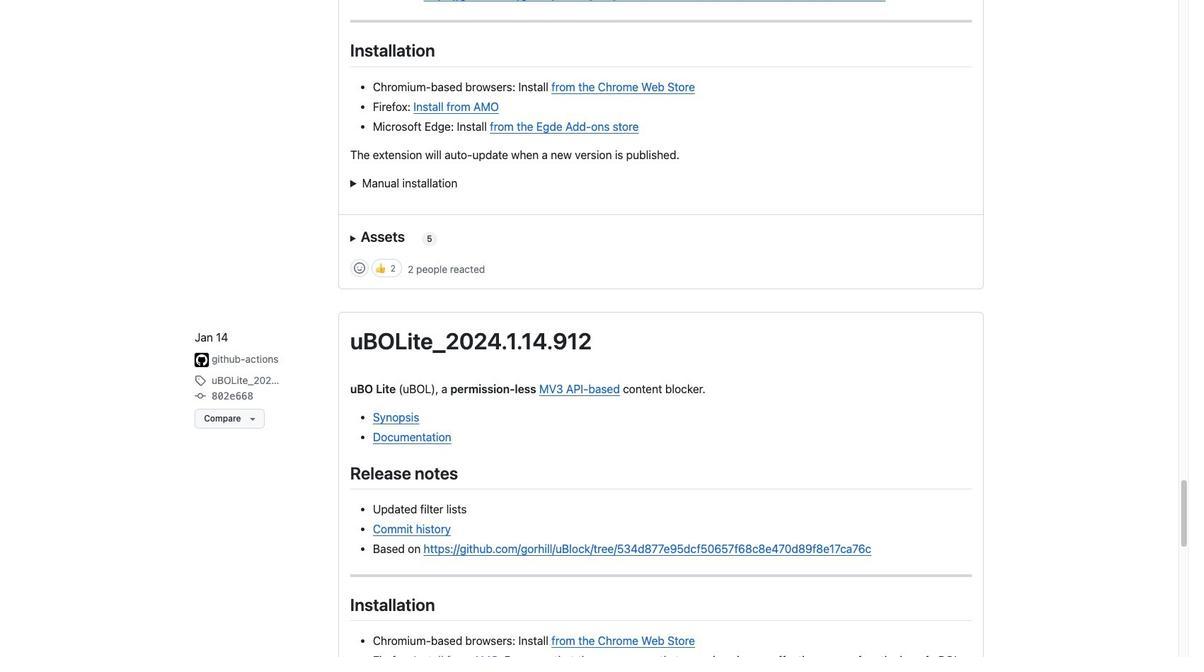 Task type: describe. For each thing, give the bounding box(es) containing it.
add or remove reactions element
[[350, 259, 369, 277]]

tag image
[[195, 375, 206, 386]]

triangle down image
[[247, 413, 258, 425]]

commit image
[[195, 391, 206, 402]]



Task type: vqa. For each thing, say whether or not it's contained in the screenshot.
first AMP from the top
no



Task type: locate. For each thing, give the bounding box(es) containing it.
add or remove reactions image
[[354, 262, 365, 274]]

@github actions image
[[195, 353, 209, 367]]



